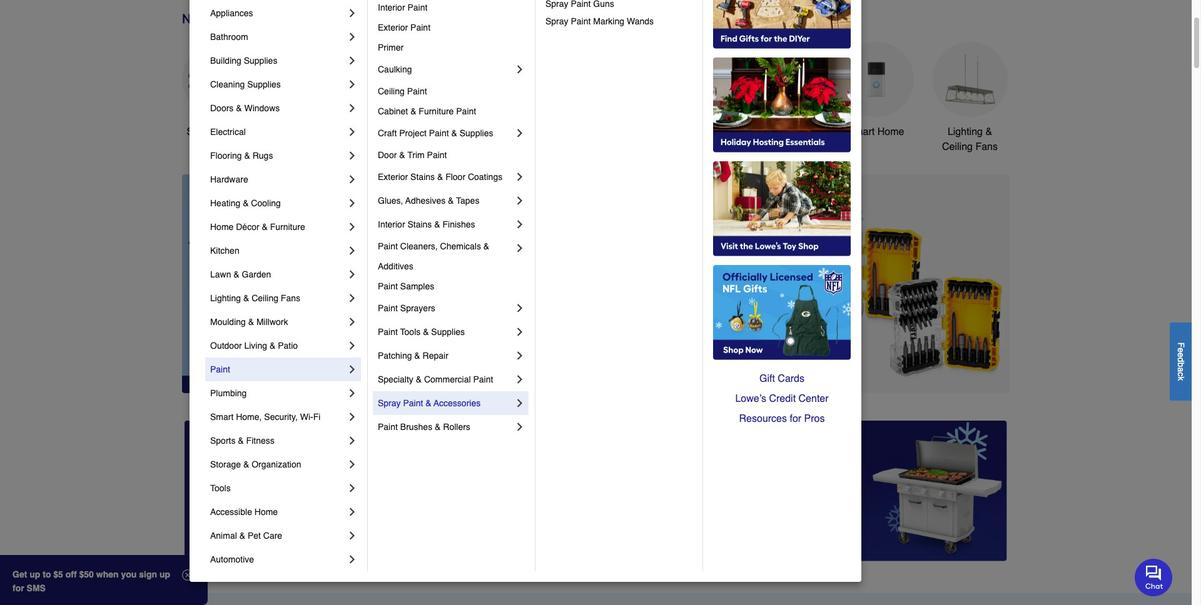 Task type: vqa. For each thing, say whether or not it's contained in the screenshot.
right Bathroom "link"
yes



Task type: locate. For each thing, give the bounding box(es) containing it.
& inside home décor & furniture link
[[262, 222, 268, 232]]

paint tools & supplies link
[[378, 320, 514, 344]]

ceiling inside lighting & ceiling fans
[[942, 141, 973, 153]]

hardware link
[[210, 168, 346, 191]]

chevron right image for cleaning supplies
[[346, 78, 359, 91]]

plumbing link
[[210, 382, 346, 405]]

1 vertical spatial furniture
[[270, 222, 305, 232]]

1 horizontal spatial up
[[159, 570, 170, 580]]

spray inside spray paint marking wands link
[[546, 16, 568, 26]]

animal & pet care link
[[210, 524, 346, 548]]

up left to
[[30, 570, 40, 580]]

1 exterior from the top
[[378, 23, 408, 33]]

tools down storage
[[210, 484, 231, 494]]

0 vertical spatial furniture
[[419, 106, 454, 116]]

christmas decorations
[[474, 126, 528, 153]]

storage & organization link
[[210, 453, 346, 477]]

get up to 2 free select tools or batteries when you buy 1 with select purchases. image
[[184, 421, 445, 561]]

spray left marking
[[546, 16, 568, 26]]

2 e from the top
[[1176, 353, 1186, 358]]

1 interior from the top
[[378, 3, 405, 13]]

& inside lawn & garden 'link'
[[234, 270, 239, 280]]

0 vertical spatial stains
[[411, 172, 435, 182]]

deals
[[226, 126, 252, 138]]

outdoor for outdoor tools & equipment
[[653, 126, 689, 138]]

paint brushes & rollers link
[[378, 415, 514, 439]]

paint inside "link"
[[210, 365, 230, 375]]

paint up accessories
[[473, 375, 493, 385]]

0 vertical spatial smart
[[848, 126, 875, 138]]

electrical
[[210, 127, 246, 137]]

outdoor down moulding at the left bottom of the page
[[210, 341, 242, 351]]

0 vertical spatial ceiling
[[378, 86, 405, 96]]

hurry — order your gifts by 2 p m on 12/23/23 for same-day delivery. image
[[182, 604, 1010, 606]]

2 exterior from the top
[[378, 172, 408, 182]]

chevron right image for paint
[[346, 364, 359, 376]]

& inside "glues, adhesives & tapes" link
[[448, 196, 454, 206]]

interior for interior stains & finishes
[[378, 220, 405, 230]]

get
[[13, 570, 27, 580]]

1 horizontal spatial lighting
[[948, 126, 983, 138]]

0 vertical spatial lighting
[[948, 126, 983, 138]]

spray down 'specialty'
[[378, 399, 401, 409]]

paint up plumbing on the bottom
[[210, 365, 230, 375]]

home for accessible home
[[255, 507, 278, 517]]

furniture up 'craft project paint & supplies'
[[419, 106, 454, 116]]

1 horizontal spatial ceiling
[[378, 86, 405, 96]]

& inside doors & windows link
[[236, 103, 242, 113]]

lawn & garden link
[[210, 263, 346, 287]]

chevron right image for moulding & millwork
[[346, 316, 359, 328]]

interior up exterior paint
[[378, 3, 405, 13]]

2 vertical spatial home
[[255, 507, 278, 517]]

plumbing
[[210, 389, 247, 399]]

0 vertical spatial outdoor
[[653, 126, 689, 138]]

for inside "link"
[[790, 414, 802, 425]]

0 horizontal spatial fans
[[281, 293, 300, 303]]

& inside interior stains & finishes link
[[434, 220, 440, 230]]

chevron right image for craft project paint & supplies
[[514, 127, 526, 140]]

chevron right image for patching & repair
[[514, 350, 526, 362]]

for left pros
[[790, 414, 802, 425]]

d
[[1176, 358, 1186, 362]]

door
[[378, 150, 397, 160]]

stains down trim
[[411, 172, 435, 182]]

1 horizontal spatial lighting & ceiling fans link
[[933, 42, 1008, 155]]

for inside the get up to $5 off $50 when you sign up for sms
[[13, 584, 24, 594]]

patching
[[378, 351, 412, 361]]

1 horizontal spatial furniture
[[419, 106, 454, 116]]

shop these last-minute gifts. $99 or less. quantities are limited and won't last. image
[[182, 175, 384, 394]]

smart inside smart home, security, wi-fi "link"
[[210, 412, 234, 422]]

interior down the glues,
[[378, 220, 405, 230]]

chevron right image for exterior stains & floor coatings
[[514, 171, 526, 183]]

floor
[[446, 172, 466, 182]]

1 horizontal spatial lighting & ceiling fans
[[942, 126, 998, 153]]

chevron right image for paint cleaners, chemicals & additives
[[514, 242, 526, 255]]

cleaning
[[210, 79, 245, 89]]

1 horizontal spatial for
[[790, 414, 802, 425]]

supplies up cleaning supplies
[[244, 56, 277, 66]]

1 vertical spatial interior
[[378, 220, 405, 230]]

spray
[[546, 16, 568, 26], [378, 399, 401, 409]]

cleaning supplies link
[[210, 73, 346, 96]]

interior inside interior paint link
[[378, 3, 405, 13]]

exterior down "door" at left top
[[378, 172, 408, 182]]

heating & cooling link
[[210, 191, 346, 215]]

tools link
[[369, 42, 445, 140], [210, 477, 346, 501]]

kitchen link
[[210, 239, 346, 263]]

lowe's credit center
[[735, 394, 829, 405]]

lighting & ceiling fans link
[[933, 42, 1008, 155], [210, 287, 346, 310]]

2 horizontal spatial home
[[878, 126, 904, 138]]

new deals every day during 25 days of deals image
[[182, 8, 1010, 29]]

stains for exterior
[[411, 172, 435, 182]]

0 vertical spatial bathroom
[[210, 32, 248, 42]]

outdoor up equipment
[[653, 126, 689, 138]]

lawn
[[210, 270, 231, 280]]

paint up additives
[[378, 242, 398, 252]]

chevron right image for paint brushes & rollers
[[514, 421, 526, 434]]

exterior up primer at top left
[[378, 23, 408, 33]]

chevron right image for plumbing
[[346, 387, 359, 400]]

visit the lowe's toy shop. image
[[713, 161, 851, 257]]

1 vertical spatial fans
[[281, 293, 300, 303]]

stains
[[411, 172, 435, 182], [408, 220, 432, 230]]

rollers
[[443, 422, 470, 432]]

supplies down paint sprayers link
[[431, 327, 465, 337]]

0 vertical spatial spray
[[546, 16, 568, 26]]

craft project paint & supplies link
[[378, 121, 514, 145]]

pros
[[804, 414, 825, 425]]

you
[[121, 570, 137, 580]]

sports & fitness link
[[210, 429, 346, 453]]

fans
[[976, 141, 998, 153], [281, 293, 300, 303]]

scroll to item #5 image
[[766, 371, 796, 376]]

home for smart home
[[878, 126, 904, 138]]

exterior for exterior stains & floor coatings
[[378, 172, 408, 182]]

sms
[[27, 584, 46, 594]]

0 vertical spatial home
[[878, 126, 904, 138]]

0 horizontal spatial smart
[[210, 412, 234, 422]]

outdoor inside outdoor tools & equipment
[[653, 126, 689, 138]]

exterior inside exterior paint link
[[378, 23, 408, 33]]

samples
[[400, 282, 434, 292]]

smart home
[[848, 126, 904, 138]]

c
[[1176, 372, 1186, 377]]

scroll to item #3 element
[[703, 370, 736, 377]]

up to 30 percent off select grills and accessories. image
[[747, 421, 1008, 561]]

spray inside spray paint & accessories link
[[378, 399, 401, 409]]

1 vertical spatial outdoor
[[210, 341, 242, 351]]

1 vertical spatial spray
[[378, 399, 401, 409]]

building
[[210, 56, 241, 66]]

paint inside 'link'
[[473, 375, 493, 385]]

chevron right image for accessible home
[[346, 506, 359, 519]]

1 horizontal spatial spray
[[546, 16, 568, 26]]

chevron right image
[[346, 7, 359, 19], [346, 78, 359, 91], [346, 102, 359, 115], [514, 127, 526, 140], [514, 171, 526, 183], [346, 197, 359, 210], [514, 218, 526, 231], [346, 221, 359, 233], [346, 245, 359, 257], [346, 268, 359, 281], [346, 316, 359, 328], [514, 326, 526, 339], [346, 340, 359, 352], [514, 350, 526, 362], [346, 364, 359, 376], [346, 387, 359, 400], [346, 411, 359, 424], [346, 435, 359, 447], [346, 459, 359, 471], [346, 482, 359, 495]]

lighting
[[948, 126, 983, 138], [210, 293, 241, 303]]

1 vertical spatial stains
[[408, 220, 432, 230]]

primer link
[[378, 38, 526, 58]]

0 vertical spatial fans
[[976, 141, 998, 153]]

stains up cleaners,
[[408, 220, 432, 230]]

ceiling paint link
[[378, 81, 526, 101]]

up right sign
[[159, 570, 170, 580]]

repair
[[423, 351, 449, 361]]

0 horizontal spatial ceiling
[[252, 293, 278, 303]]

paint sprayers
[[378, 303, 435, 313]]

0 vertical spatial for
[[790, 414, 802, 425]]

all
[[213, 126, 223, 138]]

specialty & commercial paint
[[378, 375, 493, 385]]

lighting & ceiling fans
[[942, 126, 998, 153], [210, 293, 300, 303]]

wi-
[[300, 412, 313, 422]]

up to 50 percent off select tools and accessories. image
[[404, 175, 1010, 393]]

1 vertical spatial for
[[13, 584, 24, 594]]

sports & fitness
[[210, 436, 274, 446]]

furniture up kitchen link
[[270, 222, 305, 232]]

0 horizontal spatial bathroom
[[210, 32, 248, 42]]

1 vertical spatial smart
[[210, 412, 234, 422]]

& inside exterior stains & floor coatings link
[[437, 172, 443, 182]]

0 vertical spatial lighting & ceiling fans
[[942, 126, 998, 153]]

& inside specialty & commercial paint 'link'
[[416, 375, 422, 385]]

exterior inside exterior stains & floor coatings link
[[378, 172, 408, 182]]

chevron right image for caulking
[[514, 63, 526, 76]]

cabinet & furniture paint
[[378, 106, 476, 116]]

animal & pet care
[[210, 531, 282, 541]]

for down the get
[[13, 584, 24, 594]]

0 vertical spatial exterior
[[378, 23, 408, 33]]

appliances link
[[210, 1, 346, 25]]

rugs
[[253, 151, 273, 161]]

tools up equipment
[[692, 126, 715, 138]]

bathroom link
[[210, 25, 346, 49], [745, 42, 820, 140]]

glues, adhesives & tapes
[[378, 196, 480, 206]]

animal
[[210, 531, 237, 541]]

0 horizontal spatial up
[[30, 570, 40, 580]]

2 horizontal spatial ceiling
[[942, 141, 973, 153]]

0 horizontal spatial lighting
[[210, 293, 241, 303]]

chevron right image for sports & fitness
[[346, 435, 359, 447]]

paint up patching
[[378, 327, 398, 337]]

interior for interior paint
[[378, 3, 405, 13]]

outdoor tools & equipment
[[653, 126, 724, 153]]

paint
[[408, 3, 428, 13], [571, 16, 591, 26], [411, 23, 431, 33], [407, 86, 427, 96], [456, 106, 476, 116], [429, 128, 449, 138], [427, 150, 447, 160], [378, 242, 398, 252], [378, 282, 398, 292], [378, 303, 398, 313], [378, 327, 398, 337], [210, 365, 230, 375], [473, 375, 493, 385], [403, 399, 423, 409], [378, 422, 398, 432]]

home décor & furniture link
[[210, 215, 346, 239]]

e up b
[[1176, 353, 1186, 358]]

tapes
[[456, 196, 480, 206]]

0 horizontal spatial lighting & ceiling fans
[[210, 293, 300, 303]]

shop
[[187, 126, 210, 138]]

home,
[[236, 412, 262, 422]]

interior inside interior stains & finishes link
[[378, 220, 405, 230]]

0 vertical spatial interior
[[378, 3, 405, 13]]

1 vertical spatial lighting & ceiling fans
[[210, 293, 300, 303]]

scroll to item #4 image
[[736, 371, 766, 376]]

paint up cabinet & furniture paint
[[407, 86, 427, 96]]

1 vertical spatial home
[[210, 222, 234, 232]]

home décor & furniture
[[210, 222, 305, 232]]

exterior stains & floor coatings
[[378, 172, 503, 182]]

0 horizontal spatial lighting & ceiling fans link
[[210, 287, 346, 310]]

chevron right image for animal & pet care
[[346, 530, 359, 542]]

&
[[236, 103, 242, 113], [411, 106, 416, 116], [718, 126, 724, 138], [986, 126, 992, 138], [451, 128, 457, 138], [399, 150, 405, 160], [244, 151, 250, 161], [437, 172, 443, 182], [448, 196, 454, 206], [243, 198, 249, 208], [434, 220, 440, 230], [262, 222, 268, 232], [484, 242, 489, 252], [234, 270, 239, 280], [243, 293, 249, 303], [248, 317, 254, 327], [423, 327, 429, 337], [270, 341, 275, 351], [414, 351, 420, 361], [416, 375, 422, 385], [426, 399, 431, 409], [435, 422, 441, 432], [238, 436, 244, 446], [243, 460, 249, 470], [239, 531, 245, 541]]

smart inside smart home "link"
[[848, 126, 875, 138]]

0 horizontal spatial outdoor
[[210, 341, 242, 351]]

chevron right image for heating & cooling
[[346, 197, 359, 210]]

caulking
[[378, 64, 412, 74]]

paint left marking
[[571, 16, 591, 26]]

1 vertical spatial tools link
[[210, 477, 346, 501]]

1 horizontal spatial tools link
[[369, 42, 445, 140]]

home inside "link"
[[878, 126, 904, 138]]

& inside moulding & millwork link
[[248, 317, 254, 327]]

0 horizontal spatial spray
[[378, 399, 401, 409]]

1 horizontal spatial outdoor
[[653, 126, 689, 138]]

flooring
[[210, 151, 242, 161]]

1 vertical spatial ceiling
[[942, 141, 973, 153]]

2 interior from the top
[[378, 220, 405, 230]]

paint down ceiling paint link
[[456, 106, 476, 116]]

& inside paint cleaners, chemicals & additives
[[484, 242, 489, 252]]

marking
[[593, 16, 624, 26]]

chevron right image
[[346, 31, 359, 43], [346, 54, 359, 67], [514, 63, 526, 76], [346, 126, 359, 138], [346, 150, 359, 162], [346, 173, 359, 186], [514, 195, 526, 207], [514, 242, 526, 255], [346, 292, 359, 305], [514, 302, 526, 315], [514, 374, 526, 386], [514, 397, 526, 410], [514, 421, 526, 434], [346, 506, 359, 519], [346, 530, 359, 542], [346, 554, 359, 566]]

exterior
[[378, 23, 408, 33], [378, 172, 408, 182]]

chevron right image for smart home, security, wi-fi
[[346, 411, 359, 424]]

furniture
[[419, 106, 454, 116], [270, 222, 305, 232]]

christmas
[[478, 126, 523, 138]]

stains for interior
[[408, 220, 432, 230]]

craft
[[378, 128, 397, 138]]

paint up exterior paint
[[408, 3, 428, 13]]

1 horizontal spatial bathroom
[[761, 126, 804, 138]]

1 vertical spatial exterior
[[378, 172, 408, 182]]

smart for smart home, security, wi-fi
[[210, 412, 234, 422]]

0 horizontal spatial home
[[210, 222, 234, 232]]

spray paint & accessories link
[[378, 392, 514, 415]]

f e e d b a c k button
[[1170, 323, 1192, 401]]

1 horizontal spatial fans
[[976, 141, 998, 153]]

paint down additives
[[378, 282, 398, 292]]

resources for pros
[[739, 414, 825, 425]]

chevron right image for spray paint & accessories
[[514, 397, 526, 410]]

1 vertical spatial lighting & ceiling fans link
[[210, 287, 346, 310]]

outdoor for outdoor living & patio
[[210, 341, 242, 351]]

1 horizontal spatial smart
[[848, 126, 875, 138]]

1 horizontal spatial home
[[255, 507, 278, 517]]

supplies up windows
[[247, 79, 281, 89]]

1 vertical spatial bathroom
[[761, 126, 804, 138]]

project
[[399, 128, 427, 138]]

0 horizontal spatial for
[[13, 584, 24, 594]]

0 horizontal spatial furniture
[[270, 222, 305, 232]]

doors & windows
[[210, 103, 280, 113]]

& inside paint tools & supplies link
[[423, 327, 429, 337]]

e up d
[[1176, 348, 1186, 353]]

exterior for exterior paint
[[378, 23, 408, 33]]

chevron right image for lawn & garden
[[346, 268, 359, 281]]

gift cards
[[760, 374, 805, 385]]



Task type: describe. For each thing, give the bounding box(es) containing it.
specialty & commercial paint link
[[378, 368, 514, 392]]

& inside outdoor tools & equipment
[[718, 126, 724, 138]]

outdoor living & patio link
[[210, 334, 346, 358]]

resources
[[739, 414, 787, 425]]

get up to $5 off $50 when you sign up for sms
[[13, 570, 170, 594]]

f
[[1176, 342, 1186, 348]]

tools up the patching & repair
[[400, 327, 421, 337]]

brushes
[[400, 422, 432, 432]]

arrow right image
[[987, 284, 1000, 297]]

paint cleaners, chemicals & additives
[[378, 242, 492, 272]]

building supplies
[[210, 56, 277, 66]]

2 up from the left
[[159, 570, 170, 580]]

& inside animal & pet care link
[[239, 531, 245, 541]]

1 e from the top
[[1176, 348, 1186, 353]]

chevron right image for kitchen
[[346, 245, 359, 257]]

scroll to item #2 image
[[673, 371, 703, 376]]

flooring & rugs
[[210, 151, 273, 161]]

spray paint & accessories
[[378, 399, 481, 409]]

commercial
[[424, 375, 471, 385]]

chevron right image for bathroom
[[346, 31, 359, 43]]

tools up door & trim paint
[[395, 126, 419, 138]]

& inside door & trim paint link
[[399, 150, 405, 160]]

exterior paint link
[[378, 18, 526, 38]]

appliances
[[210, 8, 253, 18]]

& inside storage & organization link
[[243, 460, 249, 470]]

paint up brushes
[[403, 399, 423, 409]]

chevron right image for storage & organization
[[346, 459, 359, 471]]

chat invite button image
[[1135, 558, 1173, 597]]

automotive
[[210, 555, 254, 565]]

paint samples link
[[378, 277, 526, 297]]

& inside patching & repair link
[[414, 351, 420, 361]]

1 up from the left
[[30, 570, 40, 580]]

chevron right image for lighting & ceiling fans
[[346, 292, 359, 305]]

cleaners,
[[400, 242, 438, 252]]

hardware
[[210, 175, 248, 185]]

fi
[[313, 412, 321, 422]]

chevron right image for home décor & furniture
[[346, 221, 359, 233]]

chevron right image for paint sprayers
[[514, 302, 526, 315]]

chevron right image for electrical
[[346, 126, 359, 138]]

storage & organization
[[210, 460, 301, 470]]

chevron right image for tools
[[346, 482, 359, 495]]

& inside paint brushes & rollers link
[[435, 422, 441, 432]]

accessible home link
[[210, 501, 346, 524]]

b
[[1176, 362, 1186, 367]]

paint tools & supplies
[[378, 327, 465, 337]]

cooling
[[251, 198, 281, 208]]

building supplies link
[[210, 49, 346, 73]]

chevron right image for interior stains & finishes
[[514, 218, 526, 231]]

door & trim paint link
[[378, 145, 526, 165]]

patio
[[278, 341, 298, 351]]

spray for spray paint marking wands
[[546, 16, 568, 26]]

officially licensed n f l gifts. shop now. image
[[713, 265, 851, 360]]

chevron right image for outdoor living & patio
[[346, 340, 359, 352]]

& inside sports & fitness link
[[238, 436, 244, 446]]

organization
[[252, 460, 301, 470]]

2 vertical spatial ceiling
[[252, 293, 278, 303]]

& inside flooring & rugs link
[[244, 151, 250, 161]]

& inside lighting & ceiling fans
[[986, 126, 992, 138]]

paint cleaners, chemicals & additives link
[[378, 237, 514, 277]]

1 horizontal spatial bathroom link
[[745, 42, 820, 140]]

exterior paint
[[378, 23, 431, 33]]

& inside craft project paint & supplies link
[[451, 128, 457, 138]]

0 vertical spatial lighting & ceiling fans link
[[933, 42, 1008, 155]]

millwork
[[256, 317, 288, 327]]

caulking link
[[378, 58, 514, 81]]

trim
[[408, 150, 425, 160]]

paint down paint samples
[[378, 303, 398, 313]]

supplies up 'decorations'
[[460, 128, 493, 138]]

sports
[[210, 436, 236, 446]]

chevron right image for paint tools & supplies
[[514, 326, 526, 339]]

accessories
[[434, 399, 481, 409]]

moulding & millwork link
[[210, 310, 346, 334]]

care
[[263, 531, 282, 541]]

tools inside outdoor tools & equipment
[[692, 126, 715, 138]]

chevron right image for doors & windows
[[346, 102, 359, 115]]

electrical link
[[210, 120, 346, 144]]

living
[[244, 341, 267, 351]]

specialty
[[378, 375, 413, 385]]

paint left brushes
[[378, 422, 398, 432]]

outdoor living & patio
[[210, 341, 298, 351]]

christmas decorations link
[[463, 42, 538, 155]]

resources for pros link
[[713, 409, 851, 429]]

f e e d b a c k
[[1176, 342, 1186, 381]]

paint link
[[210, 358, 346, 382]]

off
[[66, 570, 77, 580]]

outdoor tools & equipment link
[[651, 42, 726, 155]]

& inside the outdoor living & patio link
[[270, 341, 275, 351]]

adhesives
[[405, 196, 446, 206]]

& inside cabinet & furniture paint link
[[411, 106, 416, 116]]

chevron right image for automotive
[[346, 554, 359, 566]]

cabinet
[[378, 106, 408, 116]]

chevron right image for hardware
[[346, 173, 359, 186]]

windows
[[244, 103, 280, 113]]

holiday hosting essentials. image
[[713, 58, 851, 153]]

heating
[[210, 198, 240, 208]]

ceiling paint
[[378, 86, 427, 96]]

0 horizontal spatial tools link
[[210, 477, 346, 501]]

smart home, security, wi-fi
[[210, 412, 321, 422]]

kitchen
[[210, 246, 239, 256]]

primer
[[378, 43, 404, 53]]

0 horizontal spatial bathroom link
[[210, 25, 346, 49]]

& inside spray paint & accessories link
[[426, 399, 431, 409]]

accessible home
[[210, 507, 278, 517]]

paint right trim
[[427, 150, 447, 160]]

flooring & rugs link
[[210, 144, 346, 168]]

chevron right image for glues, adhesives & tapes
[[514, 195, 526, 207]]

supplies inside 'link'
[[244, 56, 277, 66]]

chevron right image for specialty & commercial paint
[[514, 374, 526, 386]]

paint brushes & rollers
[[378, 422, 470, 432]]

chevron right image for appliances
[[346, 7, 359, 19]]

0 vertical spatial tools link
[[369, 42, 445, 140]]

& inside the heating & cooling link
[[243, 198, 249, 208]]

interior paint link
[[378, 0, 526, 18]]

find gifts for the diyer. image
[[713, 0, 851, 49]]

paint down cabinet & furniture paint
[[429, 128, 449, 138]]

paint down interior paint
[[411, 23, 431, 33]]

paint inside paint cleaners, chemicals & additives
[[378, 242, 398, 252]]

arrow left image
[[415, 284, 427, 297]]

chemicals
[[440, 242, 481, 252]]

smart home, security, wi-fi link
[[210, 405, 346, 429]]

wands
[[627, 16, 654, 26]]

chevron right image for flooring & rugs
[[346, 150, 359, 162]]

patching & repair link
[[378, 344, 514, 368]]

shop all deals
[[187, 126, 252, 138]]

security,
[[264, 412, 298, 422]]

finishes
[[443, 220, 475, 230]]

1 vertical spatial lighting
[[210, 293, 241, 303]]

chevron right image for building supplies
[[346, 54, 359, 67]]

lowe's credit center link
[[713, 389, 851, 409]]

$5
[[53, 570, 63, 580]]

garden
[[242, 270, 271, 280]]

spray for spray paint & accessories
[[378, 399, 401, 409]]

up to 35 percent off select small appliances. image
[[465, 421, 727, 561]]

smart for smart home
[[848, 126, 875, 138]]

shop all deals link
[[182, 42, 257, 140]]



